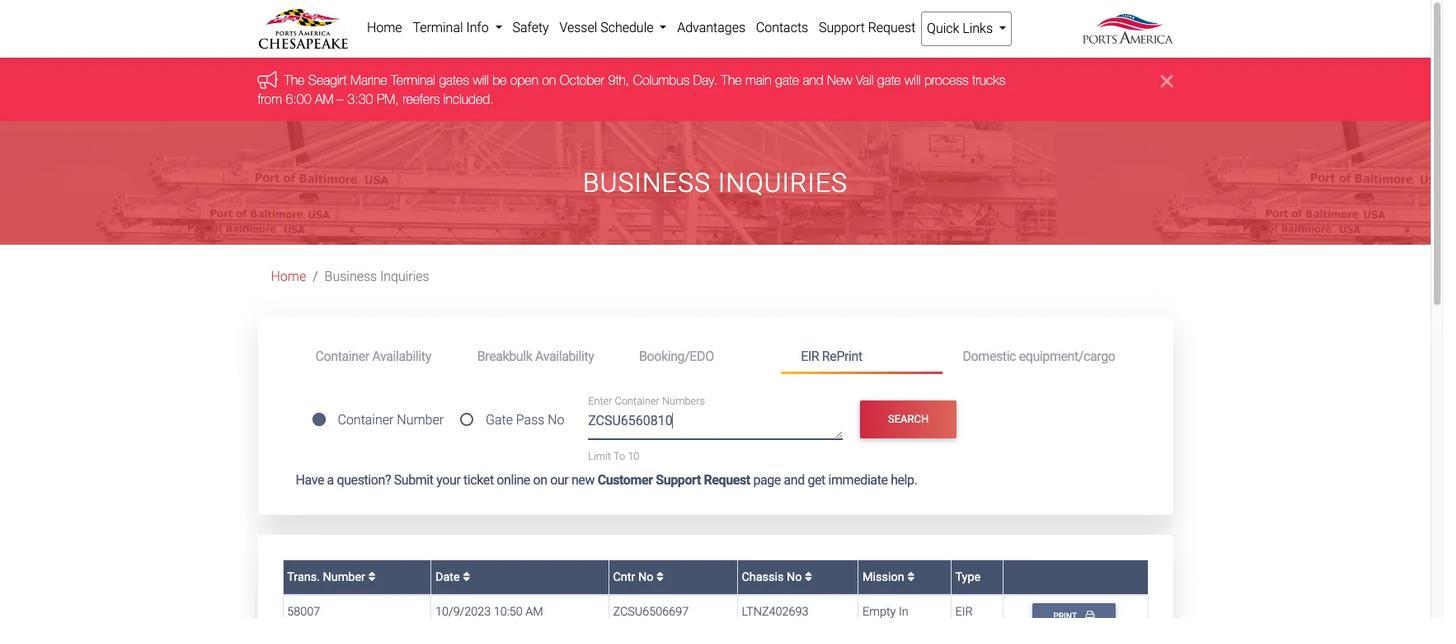Task type: locate. For each thing, give the bounding box(es) containing it.
container right the enter
[[615, 395, 660, 408]]

sort image for mission
[[907, 571, 915, 583]]

0 vertical spatial container
[[315, 349, 369, 364]]

sort image for cntr no
[[656, 571, 664, 583]]

request left quick
[[868, 20, 916, 35]]

sort image inside the trans. number link
[[368, 571, 376, 583]]

page
[[753, 473, 781, 488]]

terminal left info
[[413, 20, 463, 35]]

will
[[473, 73, 489, 88], [905, 73, 921, 88]]

2 sort image from the left
[[656, 571, 664, 583]]

business
[[583, 167, 711, 199], [325, 269, 377, 285]]

search button
[[860, 401, 957, 439]]

gate
[[775, 73, 799, 88], [877, 73, 901, 88]]

1 horizontal spatial sort image
[[805, 571, 812, 583]]

quick
[[927, 21, 960, 36]]

terminal up reefers
[[391, 73, 435, 88]]

number for trans. number
[[323, 570, 365, 584]]

open
[[510, 73, 539, 88]]

1 horizontal spatial will
[[905, 73, 921, 88]]

date
[[435, 570, 463, 584]]

0 vertical spatial home
[[367, 20, 402, 35]]

numbers
[[662, 395, 705, 408]]

1 vertical spatial number
[[323, 570, 365, 584]]

1 horizontal spatial number
[[397, 412, 444, 428]]

0 vertical spatial request
[[868, 20, 916, 35]]

Enter Container Numbers text field
[[588, 411, 843, 439]]

2 sort image from the left
[[805, 571, 812, 583]]

number
[[397, 412, 444, 428], [323, 570, 365, 584]]

1 horizontal spatial no
[[638, 570, 654, 584]]

request left page
[[704, 473, 750, 488]]

2 horizontal spatial no
[[787, 570, 802, 584]]

0 horizontal spatial gate
[[775, 73, 799, 88]]

no for chassis no
[[787, 570, 802, 584]]

domestic
[[963, 349, 1016, 364]]

the
[[284, 73, 305, 88], [721, 73, 742, 88]]

sort image right chassis
[[805, 571, 812, 583]]

trucks
[[972, 73, 1006, 88]]

2 availability from the left
[[535, 349, 594, 364]]

am
[[315, 91, 334, 106]]

sort image for trans. number
[[368, 571, 376, 583]]

1 horizontal spatial sort image
[[656, 571, 664, 583]]

will left be
[[473, 73, 489, 88]]

1 horizontal spatial availability
[[535, 349, 594, 364]]

sort image right trans.
[[368, 571, 376, 583]]

the up 6:00
[[284, 73, 305, 88]]

immediate
[[828, 473, 888, 488]]

contacts
[[756, 20, 808, 35]]

sort image inside mission link
[[907, 571, 915, 583]]

support
[[819, 20, 865, 35], [656, 473, 701, 488]]

1 horizontal spatial gate
[[877, 73, 901, 88]]

3:30
[[347, 91, 373, 106]]

sort image for chassis no
[[805, 571, 812, 583]]

sort image
[[463, 571, 470, 583], [656, 571, 664, 583]]

support request link
[[814, 12, 921, 45]]

chassis
[[742, 570, 784, 584]]

container number
[[338, 412, 444, 428]]

1 vertical spatial home link
[[271, 269, 306, 285]]

main
[[746, 73, 772, 88]]

0 vertical spatial support
[[819, 20, 865, 35]]

no
[[548, 412, 565, 428], [638, 570, 654, 584], [787, 570, 802, 584]]

terminal inside the seagirt marine terminal gates will be open on october 9th, columbus day. the main gate and new vail gate will process trucks from 6:00 am – 3:30 pm, reefers included.
[[391, 73, 435, 88]]

number up submit
[[397, 412, 444, 428]]

availability up container number
[[372, 349, 431, 364]]

eir
[[801, 349, 819, 364]]

no for cntr no
[[638, 570, 654, 584]]

3 sort image from the left
[[907, 571, 915, 583]]

0 horizontal spatial business inquiries
[[325, 269, 429, 285]]

included.
[[444, 91, 494, 106]]

safety
[[513, 20, 549, 35]]

0 vertical spatial home link
[[362, 12, 407, 45]]

question?
[[337, 473, 391, 488]]

gate right vail
[[877, 73, 901, 88]]

gate right main
[[775, 73, 799, 88]]

vessel schedule link
[[554, 12, 672, 45]]

sort image inside date link
[[463, 571, 470, 583]]

1 vertical spatial business
[[325, 269, 377, 285]]

1 vertical spatial home
[[271, 269, 306, 285]]

1 sort image from the left
[[368, 571, 376, 583]]

the seagirt marine terminal gates will be open on october 9th, columbus day. the main gate and new vail gate will process trucks from 6:00 am – 3:30 pm, reefers included. alert
[[0, 58, 1431, 121]]

safety link
[[507, 12, 554, 45]]

on right open
[[542, 73, 556, 88]]

the right "day."
[[721, 73, 742, 88]]

the seagirt marine terminal gates will be open on october 9th, columbus day. the main gate and new vail gate will process trucks from 6:00 am – 3:30 pm, reefers included. link
[[258, 73, 1006, 106]]

sort image inside cntr no link
[[656, 571, 664, 583]]

0 horizontal spatial business
[[325, 269, 377, 285]]

1 availability from the left
[[372, 349, 431, 364]]

number for container number
[[397, 412, 444, 428]]

1 vertical spatial terminal
[[391, 73, 435, 88]]

0 vertical spatial business inquiries
[[583, 167, 848, 199]]

0 horizontal spatial home
[[271, 269, 306, 285]]

availability for breakbulk availability
[[535, 349, 594, 364]]

and
[[803, 73, 824, 88], [784, 473, 805, 488]]

1 horizontal spatial business inquiries
[[583, 167, 848, 199]]

1 vertical spatial and
[[784, 473, 805, 488]]

domestic equipment/cargo link
[[943, 342, 1135, 372]]

1 horizontal spatial the
[[721, 73, 742, 88]]

1 vertical spatial request
[[704, 473, 750, 488]]

1 horizontal spatial home link
[[362, 12, 407, 45]]

no right cntr
[[638, 570, 654, 584]]

columbus
[[633, 73, 690, 88]]

0 horizontal spatial will
[[473, 73, 489, 88]]

seagirt
[[308, 73, 347, 88]]

date link
[[435, 570, 470, 584]]

1 vertical spatial business inquiries
[[325, 269, 429, 285]]

container
[[315, 349, 369, 364], [615, 395, 660, 408], [338, 412, 394, 428]]

trans.
[[287, 570, 320, 584]]

container up question? on the bottom left of page
[[338, 412, 394, 428]]

will left process
[[905, 73, 921, 88]]

1 vertical spatial support
[[656, 473, 701, 488]]

2 horizontal spatial sort image
[[907, 571, 915, 583]]

booking/edo
[[639, 349, 714, 364]]

0 horizontal spatial availability
[[372, 349, 431, 364]]

no right pass
[[548, 412, 565, 428]]

0 horizontal spatial sort image
[[463, 571, 470, 583]]

0 vertical spatial and
[[803, 73, 824, 88]]

terminal info link
[[407, 12, 507, 45]]

0 horizontal spatial the
[[284, 73, 305, 88]]

online
[[497, 473, 530, 488]]

0 vertical spatial number
[[397, 412, 444, 428]]

1 gate from the left
[[775, 73, 799, 88]]

to
[[614, 450, 625, 462]]

1 horizontal spatial inquiries
[[718, 167, 848, 199]]

1 the from the left
[[284, 73, 305, 88]]

october
[[560, 73, 605, 88]]

inquiries
[[718, 167, 848, 199], [380, 269, 429, 285]]

1 will from the left
[[473, 73, 489, 88]]

links
[[963, 21, 993, 36]]

the seagirt marine terminal gates will be open on october 9th, columbus day. the main gate and new vail gate will process trucks from 6:00 am – 3:30 pm, reefers included.
[[258, 73, 1006, 106]]

0 vertical spatial terminal
[[413, 20, 463, 35]]

sort image
[[368, 571, 376, 583], [805, 571, 812, 583], [907, 571, 915, 583]]

0 horizontal spatial request
[[704, 473, 750, 488]]

business inquiries
[[583, 167, 848, 199], [325, 269, 429, 285]]

0 horizontal spatial support
[[656, 473, 701, 488]]

on
[[542, 73, 556, 88], [533, 473, 547, 488]]

chassis no
[[742, 570, 805, 584]]

0 vertical spatial on
[[542, 73, 556, 88]]

and left new
[[803, 73, 824, 88]]

support right customer on the left of the page
[[656, 473, 701, 488]]

container up container number
[[315, 349, 369, 364]]

availability up the enter
[[535, 349, 594, 364]]

2 vertical spatial container
[[338, 412, 394, 428]]

breakbulk availability link
[[458, 342, 619, 372]]

support up new
[[819, 20, 865, 35]]

container for container availability
[[315, 349, 369, 364]]

availability
[[372, 349, 431, 364], [535, 349, 594, 364]]

our
[[550, 473, 569, 488]]

0 horizontal spatial inquiries
[[380, 269, 429, 285]]

no right chassis
[[787, 570, 802, 584]]

request inside support request link
[[868, 20, 916, 35]]

terminal
[[413, 20, 463, 35], [391, 73, 435, 88]]

0 horizontal spatial sort image
[[368, 571, 376, 583]]

0 vertical spatial business
[[583, 167, 711, 199]]

gates
[[439, 73, 469, 88]]

sort image inside chassis no link
[[805, 571, 812, 583]]

number right trans.
[[323, 570, 365, 584]]

and left get
[[784, 473, 805, 488]]

home link
[[362, 12, 407, 45], [271, 269, 306, 285]]

1 horizontal spatial request
[[868, 20, 916, 35]]

advantages
[[677, 20, 746, 35]]

0 horizontal spatial number
[[323, 570, 365, 584]]

sort image left the type
[[907, 571, 915, 583]]

chassis no link
[[742, 570, 812, 584]]

1 sort image from the left
[[463, 571, 470, 583]]

on left our
[[533, 473, 547, 488]]



Task type: vqa. For each thing, say whether or not it's contained in the screenshot.
Gate Pass No
yes



Task type: describe. For each thing, give the bounding box(es) containing it.
ticket
[[464, 473, 494, 488]]

10
[[628, 450, 640, 462]]

close image
[[1161, 71, 1173, 91]]

customer
[[598, 473, 653, 488]]

0 horizontal spatial no
[[548, 412, 565, 428]]

enter container numbers
[[588, 395, 705, 408]]

limit to 10
[[588, 450, 640, 462]]

2 gate from the left
[[877, 73, 901, 88]]

1 horizontal spatial home
[[367, 20, 402, 35]]

terminal info
[[413, 20, 492, 35]]

container availability link
[[296, 342, 458, 372]]

equipment/cargo
[[1019, 349, 1115, 364]]

availability for container availability
[[372, 349, 431, 364]]

terminal inside terminal info link
[[413, 20, 463, 35]]

1 horizontal spatial business
[[583, 167, 711, 199]]

0 horizontal spatial home link
[[271, 269, 306, 285]]

marine
[[350, 73, 387, 88]]

booking/edo link
[[619, 342, 781, 372]]

have a question? submit your ticket online on our new customer support request page and get immediate help.
[[296, 473, 918, 488]]

trans. number link
[[287, 570, 376, 584]]

trans. number
[[287, 570, 368, 584]]

1 vertical spatial on
[[533, 473, 547, 488]]

container for container number
[[338, 412, 394, 428]]

get
[[808, 473, 825, 488]]

and inside the seagirt marine terminal gates will be open on october 9th, columbus day. the main gate and new vail gate will process trucks from 6:00 am – 3:30 pm, reefers included.
[[803, 73, 824, 88]]

1 horizontal spatial support
[[819, 20, 865, 35]]

day.
[[693, 73, 718, 88]]

on inside the seagirt marine terminal gates will be open on october 9th, columbus day. the main gate and new vail gate will process trucks from 6:00 am – 3:30 pm, reefers included.
[[542, 73, 556, 88]]

support request
[[819, 20, 916, 35]]

new
[[571, 473, 595, 488]]

schedule
[[601, 20, 654, 35]]

quick links link
[[921, 12, 1012, 46]]

bullhorn image
[[258, 71, 284, 89]]

gate pass no
[[486, 412, 565, 428]]

1 vertical spatial container
[[615, 395, 660, 408]]

enter
[[588, 395, 612, 408]]

search
[[888, 414, 929, 426]]

vessel
[[560, 20, 597, 35]]

vail
[[856, 73, 874, 88]]

0 vertical spatial inquiries
[[718, 167, 848, 199]]

2 will from the left
[[905, 73, 921, 88]]

1 vertical spatial inquiries
[[380, 269, 429, 285]]

cntr
[[613, 570, 635, 584]]

mission link
[[863, 570, 915, 584]]

be
[[493, 73, 507, 88]]

cntr no
[[613, 570, 656, 584]]

breakbulk availability
[[477, 349, 594, 364]]

pm,
[[377, 91, 399, 106]]

eir reprint link
[[781, 342, 943, 374]]

print image
[[1086, 611, 1095, 619]]

have
[[296, 473, 324, 488]]

–
[[337, 91, 344, 106]]

cntr no link
[[613, 570, 664, 584]]

your
[[436, 473, 461, 488]]

customer support request link
[[598, 473, 750, 488]]

help.
[[891, 473, 918, 488]]

reefers
[[403, 91, 440, 106]]

9th,
[[608, 73, 630, 88]]

eir reprint
[[801, 349, 863, 364]]

vessel schedule
[[560, 20, 657, 35]]

type
[[955, 570, 981, 584]]

domestic equipment/cargo
[[963, 349, 1115, 364]]

mission
[[863, 570, 907, 584]]

new
[[827, 73, 852, 88]]

from
[[258, 91, 282, 106]]

6:00
[[286, 91, 311, 106]]

reprint
[[822, 349, 863, 364]]

container availability
[[315, 349, 431, 364]]

breakbulk
[[477, 349, 532, 364]]

advantages link
[[672, 12, 751, 45]]

contacts link
[[751, 12, 814, 45]]

limit
[[588, 450, 611, 462]]

2 the from the left
[[721, 73, 742, 88]]

sort image for date
[[463, 571, 470, 583]]

gate
[[486, 412, 513, 428]]

a
[[327, 473, 334, 488]]

info
[[466, 20, 489, 35]]

process
[[924, 73, 969, 88]]

pass
[[516, 412, 545, 428]]

quick links
[[927, 21, 996, 36]]

submit
[[394, 473, 434, 488]]



